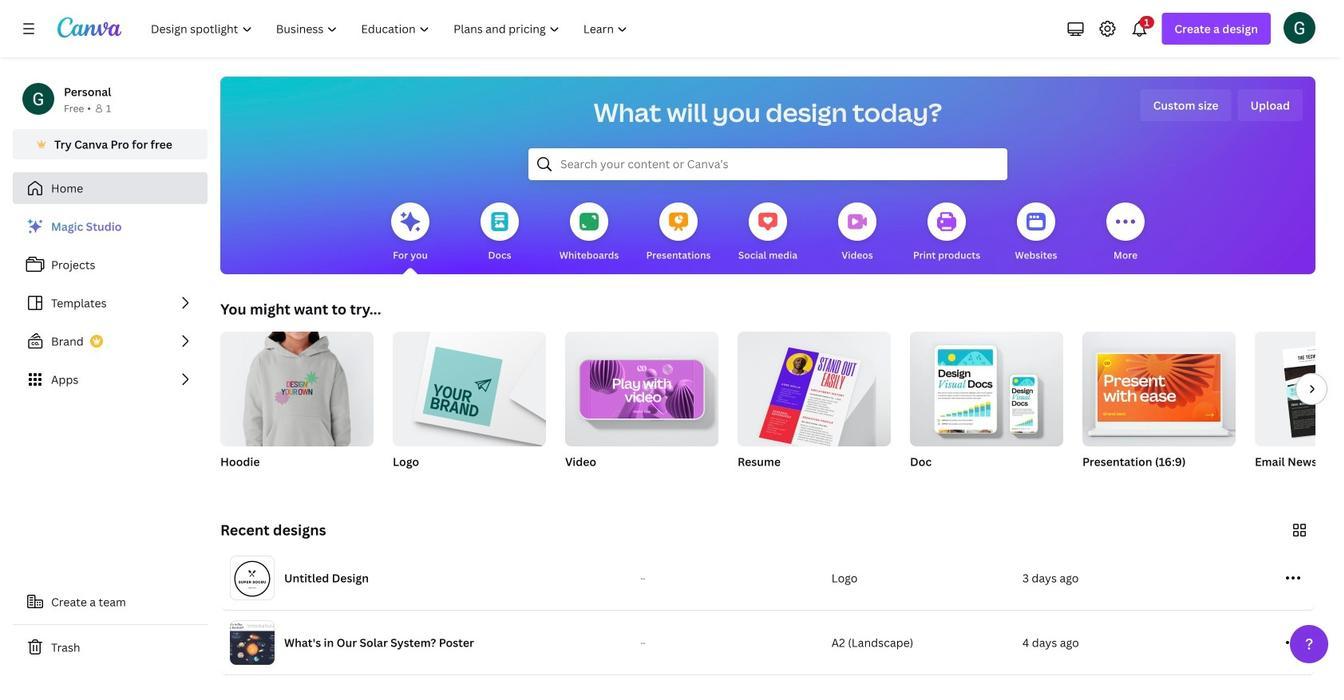 Task type: describe. For each thing, give the bounding box(es) containing it.
greg robinson image
[[1284, 12, 1315, 44]]

top level navigation element
[[140, 13, 641, 45]]



Task type: vqa. For each thing, say whether or not it's contained in the screenshot.
search box
yes



Task type: locate. For each thing, give the bounding box(es) containing it.
list
[[13, 211, 208, 396]]

group
[[220, 326, 374, 490], [220, 326, 374, 447], [393, 326, 546, 490], [393, 326, 546, 447], [565, 326, 718, 490], [565, 326, 718, 447], [738, 326, 891, 490], [738, 326, 891, 454], [910, 332, 1063, 490], [910, 332, 1063, 447], [1082, 332, 1236, 490], [1255, 332, 1341, 490]]

None search field
[[528, 148, 1007, 180]]

Search search field
[[560, 149, 975, 180]]



